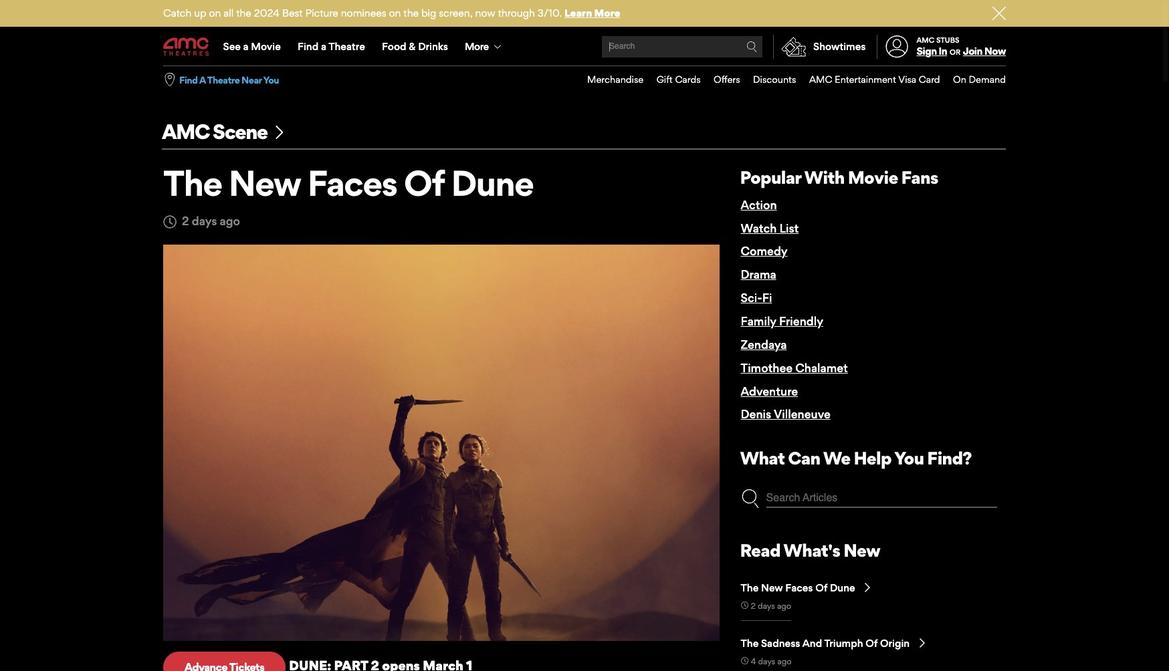 Task type: describe. For each thing, give the bounding box(es) containing it.
fi
[[762, 291, 772, 305]]

join now button
[[963, 45, 1006, 58]]

amc for amc stubs sign in or join now
[[917, 35, 935, 45]]

on demand
[[953, 74, 1006, 85]]

and
[[803, 638, 822, 650]]

catch
[[163, 7, 192, 19]]

food & drinks
[[382, 40, 448, 53]]

timothee
[[741, 361, 793, 375]]

zendaya
[[741, 338, 787, 352]]

or
[[950, 48, 961, 57]]

1 on from the left
[[209, 7, 221, 19]]

food & drinks link
[[374, 28, 457, 66]]

published date element for the new faces of dune
[[741, 602, 749, 610]]

published date image for the sadness and triumph of origin
[[741, 658, 749, 665]]

0 vertical spatial the
[[163, 162, 222, 205]]

published date image for the new faces of dune
[[741, 602, 749, 610]]

the for 4 days ago
[[741, 638, 759, 650]]

help
[[854, 448, 892, 469]]

family friendly link
[[741, 310, 966, 334]]

zendaya link
[[741, 334, 966, 357]]

see
[[223, 40, 241, 53]]

read what's new
[[740, 540, 881, 561]]

amc scene
[[162, 119, 267, 144]]

movie for with
[[848, 166, 898, 188]]

find for find a theatre
[[298, 40, 319, 53]]

submit search icon image
[[747, 41, 757, 52]]

ago for the new faces of dune
[[777, 602, 792, 612]]

adventure link
[[741, 380, 966, 404]]

find a theatre near you
[[179, 74, 279, 85]]

screen,
[[439, 7, 473, 19]]

3/10.
[[538, 7, 562, 19]]

on
[[953, 74, 967, 85]]

near
[[242, 74, 262, 85]]

submit search element
[[741, 490, 760, 509]]

1 vertical spatial new
[[844, 540, 881, 561]]

adventure
[[741, 384, 798, 398]]

1 horizontal spatial 2
[[751, 602, 756, 612]]

find?
[[928, 448, 972, 469]]

1 vertical spatial faces
[[786, 582, 813, 595]]

search AMC Scene articles text field
[[766, 490, 998, 509]]

family
[[741, 314, 777, 329]]

a for movie
[[243, 40, 249, 53]]

2024
[[254, 7, 280, 19]]

up
[[194, 7, 206, 19]]

entertainment
[[835, 74, 897, 85]]

theatre for a
[[207, 74, 240, 85]]

nominees
[[341, 7, 386, 19]]

1 horizontal spatial more
[[595, 7, 621, 19]]

showtimes
[[814, 40, 866, 53]]

what
[[740, 448, 785, 469]]

gift cards
[[657, 74, 701, 85]]

watch list link
[[741, 217, 966, 241]]

read
[[740, 540, 781, 561]]

join
[[963, 45, 983, 58]]

showtimes image
[[774, 35, 814, 59]]

see a movie
[[223, 40, 281, 53]]

we
[[823, 448, 851, 469]]

0 vertical spatial published date element
[[163, 215, 177, 229]]

published date element for the sadness and triumph of origin
[[741, 658, 749, 665]]

denis
[[741, 408, 772, 422]]

2 horizontal spatial of
[[866, 638, 878, 650]]

cookie consent banner dialog
[[0, 636, 1170, 672]]

0 vertical spatial published date image
[[163, 215, 177, 229]]

friendly
[[779, 314, 824, 329]]

popular with movie fans
[[740, 166, 939, 188]]

4 days ago
[[751, 657, 792, 667]]

sci-fi
[[741, 291, 772, 305]]

offers
[[714, 74, 740, 85]]

0 horizontal spatial the new faces of dune
[[163, 162, 533, 205]]

card
[[919, 74, 940, 85]]

comedy
[[741, 245, 788, 259]]

amc for amc entertainment visa card
[[810, 74, 833, 85]]

4
[[751, 657, 756, 667]]

picture
[[305, 7, 338, 19]]

find a theatre
[[298, 40, 365, 53]]

days for the sadness and triumph of origin
[[758, 657, 776, 667]]

0 vertical spatial ago
[[220, 214, 240, 228]]

the new faces of dune image
[[163, 245, 720, 642]]

a
[[199, 74, 206, 85]]

action
[[741, 198, 777, 212]]

sign
[[917, 45, 937, 58]]

list
[[780, 221, 799, 235]]

denis villeneuve link
[[741, 404, 966, 427]]

movie for a
[[251, 40, 281, 53]]

family friendly
[[741, 314, 824, 329]]

visa
[[899, 74, 917, 85]]

&
[[409, 40, 416, 53]]

action link
[[741, 194, 966, 217]]

see a movie link
[[215, 28, 289, 66]]

in
[[939, 45, 948, 58]]

sign in or join amc stubs element
[[877, 28, 1006, 66]]

chalamet
[[796, 361, 848, 375]]

learn more link
[[565, 7, 621, 19]]

now
[[985, 45, 1006, 58]]

submit search image
[[741, 490, 760, 509]]

with
[[804, 166, 845, 188]]

theatre for a
[[329, 40, 365, 53]]

sci-
[[741, 291, 762, 305]]

gift
[[657, 74, 673, 85]]

denis villeneuve
[[741, 408, 831, 422]]



Task type: locate. For each thing, give the bounding box(es) containing it.
the sadness and triumph of origin link
[[741, 638, 998, 651]]

0 vertical spatial 2 days ago
[[182, 214, 240, 228]]

2 on from the left
[[389, 7, 401, 19]]

big
[[421, 7, 436, 19]]

0 horizontal spatial find
[[179, 74, 198, 85]]

more button
[[457, 28, 513, 66]]

0 horizontal spatial 2 days ago
[[182, 214, 240, 228]]

0 vertical spatial new
[[228, 162, 301, 205]]

find
[[298, 40, 319, 53], [179, 74, 198, 85]]

you
[[263, 74, 279, 85], [895, 448, 924, 469]]

theatre inside find a theatre link
[[329, 40, 365, 53]]

1 vertical spatial theatre
[[207, 74, 240, 85]]

merchandise link
[[574, 66, 644, 94]]

search the AMC website text field
[[608, 42, 747, 52]]

find down picture
[[298, 40, 319, 53]]

drama
[[741, 268, 777, 282]]

movie up action link on the right
[[848, 166, 898, 188]]

1 vertical spatial 2
[[751, 602, 756, 612]]

you right the help
[[895, 448, 924, 469]]

scene
[[213, 119, 267, 144]]

menu down learn
[[163, 28, 1006, 66]]

showtimes link
[[773, 35, 866, 59]]

the new faces of dune link
[[741, 582, 998, 596]]

what can we help you find?
[[740, 448, 972, 469]]

2 a from the left
[[321, 40, 327, 53]]

the
[[163, 162, 222, 205], [741, 582, 759, 595], [741, 638, 759, 650]]

0 vertical spatial movie
[[251, 40, 281, 53]]

1 horizontal spatial dune
[[830, 582, 856, 595]]

amc down showtimes link
[[810, 74, 833, 85]]

catch up on all the 2024 best picture nominees on the big screen, now through 3/10. learn more
[[163, 7, 621, 19]]

a right see
[[243, 40, 249, 53]]

of
[[404, 162, 444, 205], [816, 582, 828, 595], [866, 638, 878, 650]]

1 vertical spatial amc
[[810, 74, 833, 85]]

0 horizontal spatial the
[[236, 7, 251, 19]]

amc inside amc stubs sign in or join now
[[917, 35, 935, 45]]

2 vertical spatial published date element
[[741, 658, 749, 665]]

0 horizontal spatial more
[[465, 40, 489, 53]]

menu containing more
[[163, 28, 1006, 66]]

sign in button
[[917, 45, 948, 58]]

2 vertical spatial days
[[758, 657, 776, 667]]

0 vertical spatial menu
[[163, 28, 1006, 66]]

0 vertical spatial days
[[192, 214, 217, 228]]

learn
[[565, 7, 592, 19]]

published date element
[[163, 215, 177, 229], [741, 602, 749, 610], [741, 658, 749, 665]]

comedy link
[[741, 241, 966, 264]]

2
[[182, 214, 189, 228], [751, 602, 756, 612]]

1 vertical spatial movie
[[848, 166, 898, 188]]

0 horizontal spatial 2
[[182, 214, 189, 228]]

on
[[209, 7, 221, 19], [389, 7, 401, 19]]

stubs
[[937, 35, 960, 45]]

1 horizontal spatial find
[[298, 40, 319, 53]]

a for theatre
[[321, 40, 327, 53]]

1 horizontal spatial a
[[321, 40, 327, 53]]

theatre right a
[[207, 74, 240, 85]]

the right all
[[236, 7, 251, 19]]

1 vertical spatial the new faces of dune
[[741, 582, 856, 595]]

2 vertical spatial the
[[741, 638, 759, 650]]

the new faces of dune
[[163, 162, 533, 205], [741, 582, 856, 595]]

new
[[228, 162, 301, 205], [844, 540, 881, 561], [761, 582, 783, 595]]

new up the new faces of dune link
[[844, 540, 881, 561]]

food
[[382, 40, 406, 53]]

1 vertical spatial days
[[758, 602, 775, 612]]

amc scene link
[[162, 119, 267, 144]]

theatre down nominees
[[329, 40, 365, 53]]

now
[[475, 7, 496, 19]]

movie down 2024
[[251, 40, 281, 53]]

1 horizontal spatial the new faces of dune
[[741, 582, 856, 595]]

1 horizontal spatial new
[[761, 582, 783, 595]]

1 horizontal spatial amc
[[810, 74, 833, 85]]

a
[[243, 40, 249, 53], [321, 40, 327, 53]]

0 horizontal spatial dune
[[451, 162, 533, 205]]

movie
[[251, 40, 281, 53], [848, 166, 898, 188]]

0 horizontal spatial you
[[263, 74, 279, 85]]

watch
[[741, 221, 777, 235]]

amc for amc scene
[[162, 119, 209, 144]]

through
[[498, 7, 535, 19]]

on demand link
[[940, 66, 1006, 94]]

1 horizontal spatial movie
[[848, 166, 898, 188]]

1 horizontal spatial theatre
[[329, 40, 365, 53]]

user profile image
[[878, 36, 916, 58]]

the for 2 days ago
[[741, 582, 759, 595]]

triumph
[[825, 638, 863, 650]]

you right near
[[263, 74, 279, 85]]

ago
[[220, 214, 240, 228], [777, 602, 792, 612], [778, 657, 792, 667]]

more
[[595, 7, 621, 19], [465, 40, 489, 53]]

the up 4
[[741, 638, 759, 650]]

2 horizontal spatial new
[[844, 540, 881, 561]]

the inside the new faces of dune link
[[741, 582, 759, 595]]

a down picture
[[321, 40, 327, 53]]

published date image
[[163, 215, 177, 229], [741, 602, 749, 610], [741, 658, 749, 665]]

more inside button
[[465, 40, 489, 53]]

more down now
[[465, 40, 489, 53]]

2 horizontal spatial amc
[[917, 35, 935, 45]]

1 horizontal spatial 2 days ago
[[751, 602, 792, 612]]

cards
[[675, 74, 701, 85]]

amc
[[917, 35, 935, 45], [810, 74, 833, 85], [162, 119, 209, 144]]

new down read
[[761, 582, 783, 595]]

0 vertical spatial dune
[[451, 162, 533, 205]]

0 horizontal spatial a
[[243, 40, 249, 53]]

ago for the sadness and triumph of origin
[[778, 657, 792, 667]]

0 vertical spatial you
[[263, 74, 279, 85]]

1 vertical spatial published date element
[[741, 602, 749, 610]]

0 horizontal spatial on
[[209, 7, 221, 19]]

the left big
[[404, 7, 419, 19]]

0 horizontal spatial movie
[[251, 40, 281, 53]]

0 vertical spatial faces
[[307, 162, 397, 205]]

amc down a
[[162, 119, 209, 144]]

timothee chalamet link
[[741, 357, 966, 380]]

what's
[[784, 540, 841, 561]]

2 vertical spatial amc
[[162, 119, 209, 144]]

find left a
[[179, 74, 198, 85]]

origin
[[880, 638, 910, 650]]

0 horizontal spatial of
[[404, 162, 444, 205]]

2 vertical spatial ago
[[778, 657, 792, 667]]

0 vertical spatial the new faces of dune
[[163, 162, 533, 205]]

0 vertical spatial find
[[298, 40, 319, 53]]

amc entertainment visa card link
[[796, 66, 940, 94]]

find for find a theatre near you
[[179, 74, 198, 85]]

the down read
[[741, 582, 759, 595]]

1 horizontal spatial faces
[[786, 582, 813, 595]]

amc entertainment visa card
[[810, 74, 940, 85]]

amc logo image
[[163, 38, 210, 56], [163, 38, 210, 56]]

sadness
[[761, 638, 801, 650]]

villeneuve
[[774, 408, 831, 422]]

1 vertical spatial find
[[179, 74, 198, 85]]

amc up the sign
[[917, 35, 935, 45]]

1 vertical spatial ago
[[777, 602, 792, 612]]

days
[[192, 214, 217, 228], [758, 602, 775, 612], [758, 657, 776, 667]]

0 vertical spatial more
[[595, 7, 621, 19]]

0 vertical spatial theatre
[[329, 40, 365, 53]]

1 vertical spatial of
[[816, 582, 828, 595]]

find a theatre near you button
[[179, 73, 279, 86]]

0 horizontal spatial new
[[228, 162, 301, 205]]

timothee chalamet
[[741, 361, 848, 375]]

find inside 'button'
[[179, 74, 198, 85]]

the
[[236, 7, 251, 19], [404, 7, 419, 19]]

you inside 'button'
[[263, 74, 279, 85]]

a inside find a theatre link
[[321, 40, 327, 53]]

the sadness and triumph of origin
[[741, 638, 910, 650]]

1 vertical spatial 2 days ago
[[751, 602, 792, 612]]

a inside see a movie link
[[243, 40, 249, 53]]

1 horizontal spatial the
[[404, 7, 419, 19]]

offers link
[[701, 66, 740, 94]]

0 horizontal spatial amc
[[162, 119, 209, 144]]

0 vertical spatial amc
[[917, 35, 935, 45]]

on right nominees
[[389, 7, 401, 19]]

1 vertical spatial dune
[[830, 582, 856, 595]]

can
[[788, 448, 820, 469]]

0 horizontal spatial faces
[[307, 162, 397, 205]]

1 horizontal spatial on
[[389, 7, 401, 19]]

merchandise
[[587, 74, 644, 85]]

faces
[[307, 162, 397, 205], [786, 582, 813, 595]]

menu containing merchandise
[[574, 66, 1006, 94]]

new down "scene"
[[228, 162, 301, 205]]

on left all
[[209, 7, 221, 19]]

the inside the sadness and triumph of origin link
[[741, 638, 759, 650]]

2 vertical spatial new
[[761, 582, 783, 595]]

theatre inside find a theatre near you 'button'
[[207, 74, 240, 85]]

you for help
[[895, 448, 924, 469]]

0 horizontal spatial theatre
[[207, 74, 240, 85]]

discounts link
[[740, 66, 796, 94]]

0 vertical spatial 2
[[182, 214, 189, 228]]

watch list
[[741, 221, 799, 235]]

1 vertical spatial published date image
[[741, 602, 749, 610]]

you for near
[[263, 74, 279, 85]]

1 vertical spatial more
[[465, 40, 489, 53]]

days for the new faces of dune
[[758, 602, 775, 612]]

0 vertical spatial of
[[404, 162, 444, 205]]

sci-fi link
[[741, 287, 966, 310]]

1 vertical spatial menu
[[574, 66, 1006, 94]]

1 a from the left
[[243, 40, 249, 53]]

more right learn
[[595, 7, 621, 19]]

discounts
[[753, 74, 796, 85]]

1 horizontal spatial you
[[895, 448, 924, 469]]

2 vertical spatial published date image
[[741, 658, 749, 665]]

1 vertical spatial the
[[741, 582, 759, 595]]

drinks
[[418, 40, 448, 53]]

theatre
[[329, 40, 365, 53], [207, 74, 240, 85]]

2 the from the left
[[404, 7, 419, 19]]

2 vertical spatial of
[[866, 638, 878, 650]]

menu
[[163, 28, 1006, 66], [574, 66, 1006, 94]]

find inside menu
[[298, 40, 319, 53]]

menu down showtimes "image"
[[574, 66, 1006, 94]]

amc stubs sign in or join now
[[917, 35, 1006, 58]]

demand
[[969, 74, 1006, 85]]

1 vertical spatial you
[[895, 448, 924, 469]]

the down amc scene
[[163, 162, 222, 205]]

1 the from the left
[[236, 7, 251, 19]]

1 horizontal spatial of
[[816, 582, 828, 595]]



Task type: vqa. For each thing, say whether or not it's contained in the screenshot.
left Find
yes



